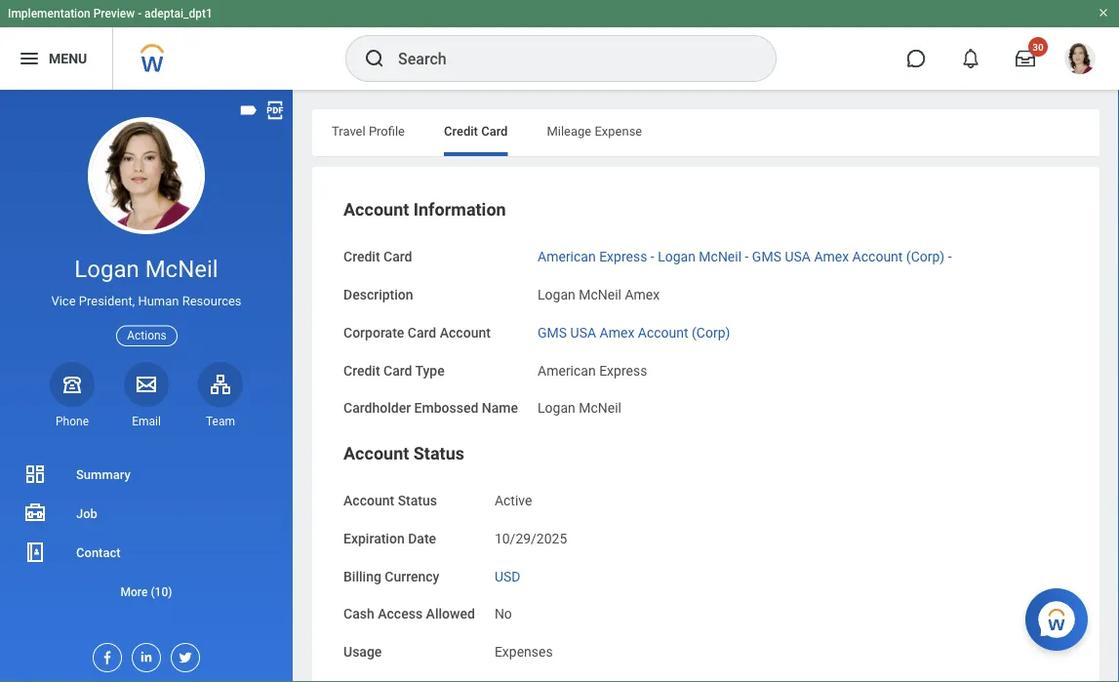 Task type: describe. For each thing, give the bounding box(es) containing it.
card up type
[[408, 325, 437, 341]]

facebook image
[[94, 644, 115, 666]]

card up 'description'
[[384, 249, 412, 265]]

contact image
[[23, 541, 47, 564]]

active element
[[495, 489, 533, 509]]

travel
[[332, 124, 366, 138]]

mileage expense
[[547, 124, 643, 138]]

view printable version (pdf) image
[[265, 100, 286, 121]]

allowed
[[426, 606, 475, 622]]

logan inside 'cardholder embossed name' element
[[538, 400, 576, 416]]

(corp) inside american express - logan mcneil - gms usa amex account (corp) - link
[[907, 249, 945, 265]]

actions button
[[116, 326, 177, 346]]

2 vertical spatial credit
[[344, 362, 380, 379]]

profile
[[369, 124, 405, 138]]

logan mcneil amex
[[538, 287, 660, 303]]

cardholder
[[344, 400, 411, 416]]

implementation preview -   adeptai_dpt1
[[8, 7, 213, 21]]

cash
[[344, 606, 375, 622]]

expense
[[595, 124, 643, 138]]

profile logan mcneil image
[[1065, 43, 1096, 78]]

expiration
[[344, 531, 405, 547]]

gms usa amex account (corp)
[[538, 325, 731, 341]]

10/29/2025
[[495, 531, 568, 547]]

phone
[[56, 415, 89, 428]]

account information group
[[344, 198, 1069, 419]]

team logan mcneil element
[[198, 414, 243, 430]]

more (10) button
[[0, 572, 293, 611]]

(corp) inside gms usa amex account (corp) link
[[692, 325, 731, 341]]

inbox large image
[[1016, 49, 1036, 68]]

resources
[[182, 294, 242, 309]]

express for american express - logan mcneil - gms usa amex account (corp) -
[[600, 249, 648, 265]]

american express element
[[538, 359, 648, 379]]

gms inside american express - logan mcneil - gms usa amex account (corp) - link
[[753, 249, 782, 265]]

logan inside 'description' element
[[538, 287, 576, 303]]

Search Workday  search field
[[398, 37, 736, 80]]

expiration date
[[344, 531, 436, 547]]

gms usa amex account (corp) link
[[538, 321, 731, 341]]

express for american express
[[600, 362, 648, 379]]

menu button
[[0, 27, 113, 90]]

tab list containing travel profile
[[312, 109, 1100, 156]]

cash access allowed element
[[495, 595, 512, 624]]

expenses element
[[495, 640, 553, 660]]

30
[[1033, 41, 1044, 53]]

menu banner
[[0, 0, 1120, 90]]

logan up 'description' element
[[658, 249, 696, 265]]

usd link
[[495, 565, 521, 585]]

0 horizontal spatial usa
[[571, 325, 597, 341]]

cardholder embossed name element
[[538, 389, 622, 418]]

billing
[[344, 569, 382, 585]]

contact
[[76, 545, 121, 560]]

implementation
[[8, 7, 90, 21]]

mcneil inside 'description' element
[[579, 287, 622, 303]]

corporate card account
[[344, 325, 491, 341]]

date
[[408, 531, 436, 547]]

0 vertical spatial credit
[[444, 124, 478, 138]]

list containing summary
[[0, 455, 293, 611]]

job link
[[0, 494, 293, 533]]

logan mcneil inside navigation pane region
[[75, 255, 218, 283]]

logan mcneil inside account information 'group'
[[538, 400, 622, 416]]

email logan mcneil element
[[124, 414, 169, 430]]

vice president, human resources
[[51, 294, 242, 309]]

type
[[415, 362, 445, 379]]

justify image
[[18, 47, 41, 70]]

job
[[76, 506, 98, 521]]

account status button
[[344, 444, 465, 464]]

- inside menu 'banner'
[[138, 7, 142, 21]]

american express
[[538, 362, 648, 379]]

description element
[[538, 275, 660, 304]]

1 account status from the top
[[344, 444, 465, 464]]



Task type: locate. For each thing, give the bounding box(es) containing it.
account status
[[344, 444, 465, 464], [344, 493, 437, 509]]

logan up american express element
[[538, 287, 576, 303]]

1 vertical spatial account status
[[344, 493, 437, 509]]

0 horizontal spatial credit card
[[344, 249, 412, 265]]

american inside american express element
[[538, 362, 596, 379]]

american
[[538, 249, 596, 265], [538, 362, 596, 379]]

0 vertical spatial usa
[[785, 249, 811, 265]]

(corp)
[[907, 249, 945, 265], [692, 325, 731, 341]]

access
[[378, 606, 423, 622]]

search image
[[363, 47, 387, 70]]

(10)
[[151, 585, 172, 599]]

amex
[[815, 249, 850, 265], [625, 287, 660, 303], [600, 325, 635, 341]]

account status down cardholder
[[344, 444, 465, 464]]

mcneil inside 'cardholder embossed name' element
[[579, 400, 622, 416]]

express
[[600, 249, 648, 265], [600, 362, 648, 379]]

credit card up information
[[444, 124, 508, 138]]

mcneil inside navigation pane region
[[145, 255, 218, 283]]

0 vertical spatial american
[[538, 249, 596, 265]]

0 vertical spatial account status
[[344, 444, 465, 464]]

expenses
[[495, 644, 553, 660]]

vice
[[51, 294, 76, 309]]

american express - logan mcneil - gms usa amex account (corp) - link
[[538, 245, 952, 265]]

tag image
[[238, 100, 260, 121]]

2 american from the top
[[538, 362, 596, 379]]

account
[[344, 200, 409, 220], [853, 249, 903, 265], [440, 325, 491, 341], [638, 325, 689, 341], [344, 444, 409, 464], [344, 493, 395, 509]]

team
[[206, 415, 235, 428]]

american for american express
[[538, 362, 596, 379]]

0 vertical spatial amex
[[815, 249, 850, 265]]

express up 'description' element
[[600, 249, 648, 265]]

american up 'cardholder embossed name' element at the bottom of page
[[538, 362, 596, 379]]

credit up 'description'
[[344, 249, 380, 265]]

credit right profile
[[444, 124, 478, 138]]

1 vertical spatial status
[[398, 493, 437, 509]]

expiration date element
[[495, 519, 568, 548]]

notifications large image
[[962, 49, 981, 68]]

0 horizontal spatial (corp)
[[692, 325, 731, 341]]

2 vertical spatial amex
[[600, 325, 635, 341]]

credit card
[[444, 124, 508, 138], [344, 249, 412, 265]]

linkedin image
[[133, 644, 154, 665]]

1 vertical spatial usa
[[571, 325, 597, 341]]

more (10) button
[[0, 580, 293, 604]]

0 vertical spatial express
[[600, 249, 648, 265]]

2 express from the top
[[600, 362, 648, 379]]

corporate
[[344, 325, 405, 341]]

email button
[[124, 362, 169, 430]]

0 vertical spatial status
[[414, 444, 465, 464]]

logan mcneil
[[75, 255, 218, 283], [538, 400, 622, 416]]

1 vertical spatial logan mcneil
[[538, 400, 622, 416]]

president,
[[79, 294, 135, 309]]

phone logan mcneil element
[[50, 414, 95, 430]]

card left type
[[384, 362, 412, 379]]

account status group
[[344, 442, 1069, 663]]

1 american from the top
[[538, 249, 596, 265]]

0 horizontal spatial logan mcneil
[[75, 255, 218, 283]]

amex inside 'description' element
[[625, 287, 660, 303]]

0 vertical spatial gms
[[753, 249, 782, 265]]

usage
[[344, 644, 382, 660]]

0 horizontal spatial gms
[[538, 325, 567, 341]]

status down embossed
[[414, 444, 465, 464]]

description
[[344, 287, 414, 303]]

1 vertical spatial credit card
[[344, 249, 412, 265]]

usd
[[495, 569, 521, 585]]

list
[[0, 455, 293, 611]]

phone image
[[59, 373, 86, 396]]

summary image
[[23, 463, 47, 486]]

summary link
[[0, 455, 293, 494]]

human
[[138, 294, 179, 309]]

credit down corporate
[[344, 362, 380, 379]]

adeptai_dpt1
[[145, 7, 213, 21]]

account information
[[344, 200, 506, 220]]

contact link
[[0, 533, 293, 572]]

1 vertical spatial (corp)
[[692, 325, 731, 341]]

amex inside american express - logan mcneil - gms usa amex account (corp) - link
[[815, 249, 850, 265]]

email
[[132, 415, 161, 428]]

mileage
[[547, 124, 592, 138]]

currency
[[385, 569, 440, 585]]

express down gms usa amex account (corp)
[[600, 362, 648, 379]]

logan
[[658, 249, 696, 265], [75, 255, 139, 283], [538, 287, 576, 303], [538, 400, 576, 416]]

gms inside gms usa amex account (corp) link
[[538, 325, 567, 341]]

amex for logan mcneil amex
[[625, 287, 660, 303]]

1 vertical spatial express
[[600, 362, 648, 379]]

billing currency
[[344, 569, 440, 585]]

mcneil
[[699, 249, 742, 265], [145, 255, 218, 283], [579, 287, 622, 303], [579, 400, 622, 416]]

logan up president, at the top left of page
[[75, 255, 139, 283]]

credit card type
[[344, 362, 445, 379]]

close environment banner image
[[1098, 7, 1110, 19]]

gms
[[753, 249, 782, 265], [538, 325, 567, 341]]

amex for gms usa amex account (corp)
[[600, 325, 635, 341]]

phone button
[[50, 362, 95, 430]]

view team image
[[209, 373, 232, 396]]

logan mcneil up the vice president, human resources at left top
[[75, 255, 218, 283]]

no
[[495, 606, 512, 622]]

mail image
[[135, 373, 158, 396]]

menu
[[49, 50, 87, 67]]

credit card inside account information 'group'
[[344, 249, 412, 265]]

information
[[414, 200, 506, 220]]

cash access allowed
[[344, 606, 475, 622]]

1 horizontal spatial usa
[[785, 249, 811, 265]]

card left mileage
[[481, 124, 508, 138]]

1 vertical spatial credit
[[344, 249, 380, 265]]

embossed
[[414, 400, 479, 416]]

preview
[[93, 7, 135, 21]]

usa
[[785, 249, 811, 265], [571, 325, 597, 341]]

0 vertical spatial logan mcneil
[[75, 255, 218, 283]]

american for american express - logan mcneil - gms usa amex account (corp) -
[[538, 249, 596, 265]]

credit card up 'description'
[[344, 249, 412, 265]]

1 horizontal spatial (corp)
[[907, 249, 945, 265]]

-
[[138, 7, 142, 21], [651, 249, 655, 265], [745, 249, 749, 265], [949, 249, 952, 265]]

cardholder embossed name
[[344, 400, 518, 416]]

1 horizontal spatial logan mcneil
[[538, 400, 622, 416]]

more
[[121, 585, 148, 599]]

more (10)
[[121, 585, 172, 599]]

american express - logan mcneil - gms usa amex account (corp) -
[[538, 249, 952, 265]]

account information button
[[344, 200, 506, 220]]

account status up 'expiration date'
[[344, 493, 437, 509]]

1 horizontal spatial credit card
[[444, 124, 508, 138]]

tab list
[[312, 109, 1100, 156]]

logan inside navigation pane region
[[75, 255, 139, 283]]

1 express from the top
[[600, 249, 648, 265]]

0 vertical spatial (corp)
[[907, 249, 945, 265]]

credit
[[444, 124, 478, 138], [344, 249, 380, 265], [344, 362, 380, 379]]

team link
[[198, 362, 243, 430]]

logan mcneil down american express on the bottom of the page
[[538, 400, 622, 416]]

1 vertical spatial gms
[[538, 325, 567, 341]]

30 button
[[1005, 37, 1049, 80]]

card
[[481, 124, 508, 138], [384, 249, 412, 265], [408, 325, 437, 341], [384, 362, 412, 379]]

summary
[[76, 467, 131, 482]]

1 horizontal spatial gms
[[753, 249, 782, 265]]

0 vertical spatial credit card
[[444, 124, 508, 138]]

american inside american express - logan mcneil - gms usa amex account (corp) - link
[[538, 249, 596, 265]]

1 vertical spatial american
[[538, 362, 596, 379]]

job image
[[23, 502, 47, 525]]

navigation pane region
[[0, 90, 293, 682]]

status
[[414, 444, 465, 464], [398, 493, 437, 509]]

2 account status from the top
[[344, 493, 437, 509]]

name
[[482, 400, 518, 416]]

twitter image
[[172, 644, 193, 666]]

status up date
[[398, 493, 437, 509]]

actions
[[127, 329, 167, 343]]

american up 'description' element
[[538, 249, 596, 265]]

travel profile
[[332, 124, 405, 138]]

active
[[495, 493, 533, 509]]

amex inside gms usa amex account (corp) link
[[600, 325, 635, 341]]

logan down american express on the bottom of the page
[[538, 400, 576, 416]]

1 vertical spatial amex
[[625, 287, 660, 303]]



Task type: vqa. For each thing, say whether or not it's contained in the screenshot.
Email
yes



